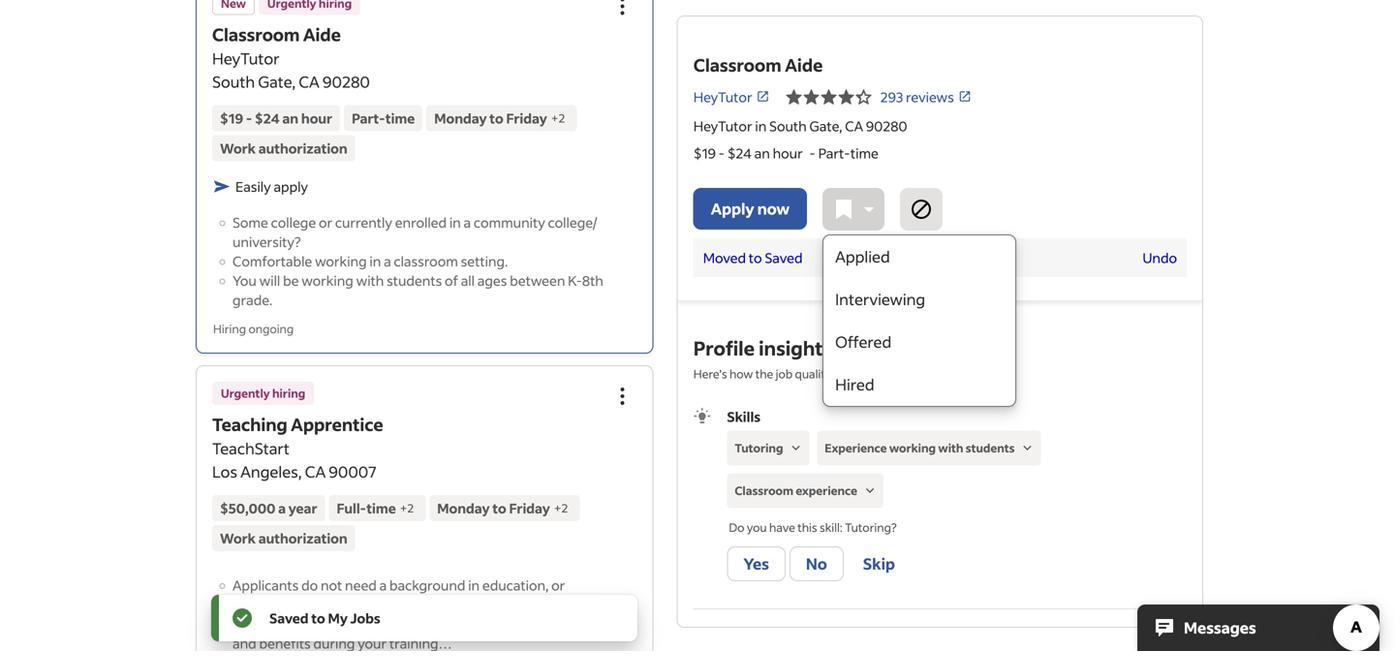 Task type: vqa. For each thing, say whether or not it's contained in the screenshot.
Save This Job image
no



Task type: locate. For each thing, give the bounding box(es) containing it.
1 horizontal spatial your
[[924, 366, 949, 381]]

with right align
[[898, 366, 921, 381]]

heytutor inside heytutor south gate, ca 90280
[[212, 48, 280, 68]]

ca inside 'teachstart los angeles, ca 90007'
[[305, 462, 326, 481]]

+ inside full-time + 2
[[400, 500, 407, 515]]

1 work from the top
[[220, 140, 256, 157]]

90280 up part-time
[[323, 72, 370, 92]]

0 vertical spatial $19
[[220, 109, 243, 127]]

aide
[[303, 23, 341, 46], [785, 54, 823, 76]]

2 vertical spatial classroom
[[735, 483, 793, 498]]

1 horizontal spatial an
[[754, 144, 770, 162]]

between
[[510, 272, 565, 289]]

monday right part-time
[[434, 109, 487, 127]]

ongoing
[[248, 321, 294, 336]]

0 horizontal spatial tutoring
[[735, 440, 783, 455]]

your inside applicants do not need a background in education, or teaching certification – only a bachelor's degree. _become a full-time teacher in less than one year, with salary and benefits during your training…
[[358, 635, 387, 651]]

1 vertical spatial work
[[220, 529, 256, 547]]

moved to saved
[[703, 249, 803, 266]]

0 vertical spatial south
[[212, 72, 255, 92]]

bachelor's
[[418, 596, 482, 613]]

0 horizontal spatial your
[[358, 635, 387, 651]]

or right college
[[319, 214, 332, 231]]

south inside heytutor south gate, ca 90280
[[212, 72, 255, 92]]

+
[[551, 110, 558, 125], [400, 500, 407, 515], [554, 500, 561, 515]]

apply now button
[[693, 188, 807, 230]]

0 vertical spatial work authorization
[[220, 140, 347, 157]]

1 vertical spatial friday
[[509, 499, 550, 517]]

with down "hired" menu item
[[938, 440, 963, 455]]

0 vertical spatial an
[[282, 109, 298, 127]]

part-time
[[352, 109, 415, 127]]

less
[[425, 615, 449, 633]]

one
[[483, 615, 507, 633]]

classroom aide up heytutor link
[[693, 54, 823, 76]]

1 horizontal spatial classroom aide
[[693, 54, 823, 76]]

$19 up apply
[[693, 144, 716, 162]]

saved to my jobs group
[[211, 595, 637, 641]]

saved to my jobs
[[269, 609, 380, 627]]

classroom experience
[[735, 483, 857, 498]]

0 horizontal spatial gate,
[[258, 72, 296, 92]]

some college or currently enrolled in a community college/ university? comfortable working in a classroom setting. you will be working with students of all ages between k-8th grade.
[[233, 214, 603, 309]]

your down teacher
[[358, 635, 387, 651]]

authorization down year
[[258, 529, 347, 547]]

1 horizontal spatial -
[[718, 144, 725, 162]]

a left full-
[[293, 615, 300, 633]]

in right enrolled
[[449, 214, 461, 231]]

- for $19 - $24 an hour
[[246, 109, 252, 127]]

part- down "heytutor in south gate, ca 90280"
[[818, 144, 850, 162]]

classroom aide up heytutor south gate, ca 90280
[[212, 23, 341, 46]]

a right only
[[408, 596, 415, 613]]

4.2 out of 5 stars. link to 293 company reviews (opens in a new tab) image
[[785, 85, 872, 109]]

you
[[747, 520, 767, 535]]

1 vertical spatial work authorization
[[220, 529, 347, 547]]

hired
[[835, 374, 874, 394]]

0 vertical spatial gate,
[[258, 72, 296, 92]]

1 horizontal spatial missing qualification image
[[1019, 439, 1036, 457]]

in down currently
[[369, 252, 381, 270]]

- up apply
[[718, 144, 725, 162]]

students
[[387, 272, 442, 289], [966, 440, 1015, 455]]

work down $50,000
[[220, 529, 256, 547]]

1 vertical spatial monday
[[437, 499, 490, 517]]

ca left 90007
[[305, 462, 326, 481]]

1 vertical spatial $24
[[727, 144, 752, 162]]

gate, up $19 - $24 an hour
[[258, 72, 296, 92]]

saved down the now
[[765, 249, 803, 266]]

training…
[[389, 635, 452, 651]]

2 vertical spatial working
[[889, 440, 936, 455]]

1 vertical spatial saved
[[269, 609, 309, 627]]

2 work authorization from the top
[[220, 529, 347, 547]]

students inside some college or currently enrolled in a community college/ university? comfortable working in a classroom setting. you will be working with students of all ages between k-8th grade.
[[387, 272, 442, 289]]

heytutor down classroom aide button
[[212, 48, 280, 68]]

aide up 4.2 out of 5 stars. link to 293 company reviews (opens in a new tab) image
[[785, 54, 823, 76]]

0 horizontal spatial an
[[282, 109, 298, 127]]

classroom aide button
[[212, 23, 341, 46]]

heytutor down heytutor link
[[693, 117, 752, 135]]

0 vertical spatial 90280
[[323, 72, 370, 92]]

than
[[451, 615, 480, 633]]

1 vertical spatial students
[[966, 440, 1015, 455]]

tutoring right skill:
[[845, 520, 891, 535]]

work authorization down $50,000 a year
[[220, 529, 347, 547]]

working down currently
[[315, 252, 367, 270]]

0 vertical spatial hour
[[301, 109, 332, 127]]

0 horizontal spatial saved
[[269, 609, 309, 627]]

with inside applicants do not need a background in education, or teaching certification – only a bachelor's degree. _become a full-time teacher in less than one year, with salary and benefits during your training…
[[542, 615, 570, 633]]

tutoring
[[735, 440, 783, 455], [845, 520, 891, 535]]

classroom
[[212, 23, 300, 46], [693, 54, 781, 76], [735, 483, 793, 498]]

missing qualification image for experience working with students
[[1019, 439, 1036, 457]]

1 vertical spatial hour
[[773, 144, 803, 162]]

1 horizontal spatial gate,
[[809, 117, 842, 135]]

0 horizontal spatial hour
[[301, 109, 332, 127]]

1 vertical spatial tutoring
[[845, 520, 891, 535]]

$24 up apply
[[727, 144, 752, 162]]

$19 - $24 an hour - part-time
[[693, 144, 879, 162]]

0 horizontal spatial students
[[387, 272, 442, 289]]

a
[[464, 214, 471, 231], [384, 252, 391, 270], [278, 499, 286, 517], [379, 576, 387, 594], [408, 596, 415, 613], [293, 615, 300, 633]]

profile
[[693, 335, 755, 360]]

work
[[220, 140, 256, 157], [220, 529, 256, 547]]

apply
[[274, 178, 308, 195]]

an for $19 - $24 an hour
[[282, 109, 298, 127]]

applicants
[[233, 576, 299, 594]]

gate, down 4.2 out of 5 stars. link to 293 company reviews (opens in a new tab) image
[[809, 117, 842, 135]]

classroom up heytutor link
[[693, 54, 781, 76]]

classroom up heytutor south gate, ca 90280
[[212, 23, 300, 46]]

90007
[[329, 462, 377, 481]]

0 horizontal spatial 90280
[[323, 72, 370, 92]]

2 vertical spatial ca
[[305, 462, 326, 481]]

part- down heytutor south gate, ca 90280
[[352, 109, 385, 127]]

1 horizontal spatial saved
[[765, 249, 803, 266]]

an for $19 - $24 an hour - part-time
[[754, 144, 770, 162]]

hour for $19 - $24 an hour - part-time
[[773, 144, 803, 162]]

south up $19 - $24 an hour
[[212, 72, 255, 92]]

work for classroom
[[220, 140, 256, 157]]

1 horizontal spatial south
[[769, 117, 807, 135]]

do
[[729, 520, 744, 535]]

1 vertical spatial an
[[754, 144, 770, 162]]

1 vertical spatial $19
[[693, 144, 716, 162]]

$24 down heytutor south gate, ca 90280
[[255, 109, 280, 127]]

south
[[212, 72, 255, 92], [769, 117, 807, 135]]

ca down 4.2 out of 5 stars. link to 293 company reviews (opens in a new tab) image
[[845, 117, 863, 135]]

or
[[319, 214, 332, 231], [551, 576, 565, 594]]

1 horizontal spatial part-
[[818, 144, 850, 162]]

0 horizontal spatial -
[[246, 109, 252, 127]]

or right "education,"
[[551, 576, 565, 594]]

teacher
[[360, 615, 408, 633]]

classroom inside button
[[735, 483, 793, 498]]

ca up $19 - $24 an hour
[[299, 72, 320, 92]]

2 work from the top
[[220, 529, 256, 547]]

1 horizontal spatial or
[[551, 576, 565, 594]]

an down "heytutor in south gate, ca 90280"
[[754, 144, 770, 162]]

1 work authorization from the top
[[220, 140, 347, 157]]

have
[[769, 520, 795, 535]]

saved up benefits
[[269, 609, 309, 627]]

authorization up apply
[[258, 140, 347, 157]]

0 horizontal spatial $19
[[220, 109, 243, 127]]

1 vertical spatial aide
[[785, 54, 823, 76]]

in up training…
[[411, 615, 422, 633]]

1 vertical spatial authorization
[[258, 529, 347, 547]]

2 authorization from the top
[[258, 529, 347, 547]]

teachstart los angeles, ca 90007
[[212, 438, 377, 481]]

0 horizontal spatial missing qualification image
[[861, 482, 879, 499]]

messages
[[1184, 618, 1256, 637]]

work authorization
[[220, 140, 347, 157], [220, 529, 347, 547]]

south up $19 - $24 an hour - part-time
[[769, 117, 807, 135]]

be
[[283, 272, 299, 289]]

0 vertical spatial tutoring
[[735, 440, 783, 455]]

1 horizontal spatial hour
[[773, 144, 803, 162]]

authorization for aide
[[258, 140, 347, 157]]

some
[[233, 214, 268, 231]]

heytutor for south
[[212, 48, 280, 68]]

0 horizontal spatial $24
[[255, 109, 280, 127]]

salary
[[572, 615, 610, 633]]

moved
[[703, 249, 746, 266]]

job actions menu is collapsed image
[[611, 385, 634, 408]]

work authorization down $19 - $24 an hour
[[220, 140, 347, 157]]

1 vertical spatial heytutor
[[693, 88, 752, 105]]

with inside profile insights here's how the job qualifications align with your
[[898, 366, 921, 381]]

monday to friday + 2
[[434, 109, 565, 127], [437, 499, 568, 517]]

aide up heytutor south gate, ca 90280
[[303, 23, 341, 46]]

$19 up 'easily'
[[220, 109, 243, 127]]

hour
[[301, 109, 332, 127], [773, 144, 803, 162]]

all
[[461, 272, 475, 289]]

your inside profile insights here's how the job qualifications align with your
[[924, 366, 949, 381]]

2 horizontal spatial -
[[809, 144, 815, 162]]

0 horizontal spatial or
[[319, 214, 332, 231]]

an down heytutor south gate, ca 90280
[[282, 109, 298, 127]]

work up 'easily'
[[220, 140, 256, 157]]

los
[[212, 462, 237, 481]]

do
[[301, 576, 318, 594]]

classroom up you
[[735, 483, 793, 498]]

monday for apprentice
[[437, 499, 490, 517]]

comfortable
[[233, 252, 312, 270]]

your down offered menu item
[[924, 366, 949, 381]]

a left year
[[278, 499, 286, 517]]

0 vertical spatial ca
[[299, 72, 320, 92]]

0 vertical spatial missing qualification image
[[1019, 439, 1036, 457]]

90280
[[323, 72, 370, 92], [866, 117, 907, 135]]

0 horizontal spatial classroom aide
[[212, 23, 341, 46]]

0 vertical spatial $24
[[255, 109, 280, 127]]

1 horizontal spatial $24
[[727, 144, 752, 162]]

hour down heytutor south gate, ca 90280
[[301, 109, 332, 127]]

friday
[[506, 109, 547, 127], [509, 499, 550, 517]]

1 vertical spatial ca
[[845, 117, 863, 135]]

tutoring button
[[727, 431, 809, 465]]

hour down "heytutor in south gate, ca 90280"
[[773, 144, 803, 162]]

hired menu item
[[824, 363, 1015, 406]]

0 vertical spatial saved
[[765, 249, 803, 266]]

missing qualification image inside classroom experience button
[[861, 482, 879, 499]]

90280 down the 293
[[866, 117, 907, 135]]

1 horizontal spatial tutoring
[[845, 520, 891, 535]]

offered menu item
[[824, 321, 1015, 363]]

$19 for $19 - $24 an hour - part-time
[[693, 144, 716, 162]]

1 vertical spatial 90280
[[866, 117, 907, 135]]

tutoring down skills on the bottom right
[[735, 440, 783, 455]]

skills
[[727, 408, 761, 425]]

working inside experience working with students "button"
[[889, 440, 936, 455]]

0 vertical spatial friday
[[506, 109, 547, 127]]

2 vertical spatial heytutor
[[693, 117, 752, 135]]

your
[[924, 366, 949, 381], [358, 635, 387, 651]]

0 vertical spatial heytutor
[[212, 48, 280, 68]]

1 vertical spatial monday to friday + 2
[[437, 499, 568, 517]]

monday up background
[[437, 499, 490, 517]]

1 vertical spatial or
[[551, 576, 565, 594]]

with right year,
[[542, 615, 570, 633]]

- down heytutor south gate, ca 90280
[[246, 109, 252, 127]]

ca inside heytutor south gate, ca 90280
[[299, 72, 320, 92]]

1 vertical spatial your
[[358, 635, 387, 651]]

missing qualification image inside experience working with students "button"
[[1019, 439, 1036, 457]]

teaching apprentice
[[212, 413, 383, 435]]

authorization
[[258, 140, 347, 157], [258, 529, 347, 547]]

1 authorization from the top
[[258, 140, 347, 157]]

experience working with students
[[825, 440, 1015, 455]]

job actions menu is collapsed image
[[611, 0, 634, 18]]

0 vertical spatial aide
[[303, 23, 341, 46]]

my
[[328, 609, 348, 627]]

2
[[558, 110, 565, 125], [407, 500, 414, 515], [561, 500, 568, 515]]

work authorization for classroom
[[220, 140, 347, 157]]

skip
[[863, 554, 895, 573]]

undo
[[1143, 249, 1177, 266]]

0 vertical spatial classroom
[[212, 23, 300, 46]]

0 vertical spatial students
[[387, 272, 442, 289]]

the
[[755, 366, 773, 381]]

background
[[389, 576, 465, 594]]

1 vertical spatial missing qualification image
[[861, 482, 879, 499]]

0 vertical spatial or
[[319, 214, 332, 231]]

293 reviews link
[[880, 88, 971, 105]]

1 horizontal spatial students
[[966, 440, 1015, 455]]

0 vertical spatial work
[[220, 140, 256, 157]]

0 vertical spatial monday to friday + 2
[[434, 109, 565, 127]]

gate,
[[258, 72, 296, 92], [809, 117, 842, 135]]

missing qualification image
[[1019, 439, 1036, 457], [861, 482, 879, 499]]

part-
[[352, 109, 385, 127], [818, 144, 850, 162]]

do you have this skill: tutoring ?
[[729, 520, 897, 535]]

- down "heytutor in south gate, ca 90280"
[[809, 144, 815, 162]]

–
[[368, 596, 375, 613]]

with down currently
[[356, 272, 384, 289]]

+ for classroom aide
[[551, 110, 558, 125]]

2 for apprentice
[[561, 500, 568, 515]]

classroom aide
[[212, 23, 341, 46], [693, 54, 823, 76]]

saved
[[765, 249, 803, 266], [269, 609, 309, 627]]

heytutor up "heytutor in south gate, ca 90280"
[[693, 88, 752, 105]]

students down the classroom
[[387, 272, 442, 289]]

0 vertical spatial monday
[[434, 109, 487, 127]]

k-
[[568, 272, 582, 289]]

not interested image
[[910, 198, 933, 221]]

$19
[[220, 109, 243, 127], [693, 144, 716, 162]]

working right be
[[302, 272, 353, 289]]

0 vertical spatial classroom aide
[[212, 23, 341, 46]]

1 horizontal spatial $19
[[693, 144, 716, 162]]

0 vertical spatial your
[[924, 366, 949, 381]]

working right the experience
[[889, 440, 936, 455]]

students down "hired" menu item
[[966, 440, 1015, 455]]

0 vertical spatial authorization
[[258, 140, 347, 157]]

0 horizontal spatial part-
[[352, 109, 385, 127]]

angeles,
[[240, 462, 302, 481]]

0 horizontal spatial south
[[212, 72, 255, 92]]



Task type: describe. For each thing, give the bounding box(es) containing it.
heytutor in south gate, ca 90280
[[693, 117, 907, 135]]

hiring
[[272, 386, 305, 401]]

this
[[797, 520, 817, 535]]

1 vertical spatial classroom
[[693, 54, 781, 76]]

year,
[[510, 615, 539, 633]]

monday for aide
[[434, 109, 487, 127]]

setting.
[[461, 252, 508, 270]]

teachstart
[[212, 438, 290, 458]]

college
[[271, 214, 316, 231]]

0 horizontal spatial aide
[[303, 23, 341, 46]]

teaching
[[233, 596, 287, 613]]

applied menu item
[[824, 235, 1015, 278]]

during
[[313, 635, 355, 651]]

yes button
[[727, 546, 786, 581]]

university?
[[233, 233, 301, 250]]

offered
[[835, 332, 891, 352]]

easily apply
[[235, 178, 308, 195]]

1 horizontal spatial aide
[[785, 54, 823, 76]]

1 horizontal spatial 90280
[[866, 117, 907, 135]]

apply
[[711, 199, 754, 218]]

1 vertical spatial classroom aide
[[693, 54, 823, 76]]

1 vertical spatial working
[[302, 272, 353, 289]]

apply now
[[711, 199, 790, 218]]

align
[[869, 366, 895, 381]]

and
[[233, 635, 256, 651]]

tutoring inside 'button'
[[735, 440, 783, 455]]

not
[[321, 576, 342, 594]]

job
[[776, 366, 793, 381]]

interviewing
[[835, 289, 925, 309]]

messages button
[[1137, 605, 1380, 651]]

friday for aide
[[506, 109, 547, 127]]

college/
[[548, 214, 597, 231]]

missing qualification image
[[787, 439, 805, 457]]

monday to friday + 2 for teaching apprentice
[[437, 499, 568, 517]]

missing qualification image for classroom experience
[[861, 482, 879, 499]]

$24 for $19 - $24 an hour - part-time
[[727, 144, 752, 162]]

with inside "button"
[[938, 440, 963, 455]]

classroom experience button
[[727, 473, 883, 508]]

time inside applicants do not need a background in education, or teaching certification – only a bachelor's degree. _become a full-time teacher in less than one year, with salary and benefits during your training…
[[329, 615, 357, 633]]

monday to friday + 2 for classroom aide
[[434, 109, 565, 127]]

enrolled
[[395, 214, 447, 231]]

1 vertical spatial gate,
[[809, 117, 842, 135]]

$19 for $19 - $24 an hour
[[220, 109, 243, 127]]

2 inside full-time + 2
[[407, 500, 414, 515]]

0 vertical spatial part-
[[352, 109, 385, 127]]

or inside applicants do not need a background in education, or teaching certification – only a bachelor's degree. _become a full-time teacher in less than one year, with salary and benefits during your training…
[[551, 576, 565, 594]]

classroom
[[394, 252, 458, 270]]

friday for apprentice
[[509, 499, 550, 517]]

$50,000 a year
[[220, 499, 317, 517]]

need
[[345, 576, 377, 594]]

to inside group
[[311, 609, 325, 627]]

90280 inside heytutor south gate, ca 90280
[[323, 72, 370, 92]]

teaching apprentice button
[[212, 413, 383, 435]]

2 for aide
[[558, 110, 565, 125]]

a left the classroom
[[384, 252, 391, 270]]

gate, inside heytutor south gate, ca 90280
[[258, 72, 296, 92]]

293
[[880, 88, 903, 105]]

work for teaching
[[220, 529, 256, 547]]

full-
[[303, 615, 329, 633]]

a up only
[[379, 576, 387, 594]]

skip button
[[847, 546, 911, 581]]

$19 - $24 an hour
[[220, 109, 332, 127]]

1 vertical spatial south
[[769, 117, 807, 135]]

education,
[[482, 576, 549, 594]]

certification
[[290, 596, 366, 613]]

ca for apprentice
[[305, 462, 326, 481]]

profile insights here's how the job qualifications align with your
[[693, 335, 951, 381]]

heytutor link
[[693, 87, 770, 107]]

work authorization for teaching
[[220, 529, 347, 547]]

apprentice
[[291, 413, 383, 435]]

$50,000
[[220, 499, 275, 517]]

reviews
[[906, 88, 954, 105]]

$24 for $19 - $24 an hour
[[255, 109, 280, 127]]

undo link
[[1143, 249, 1177, 266]]

qualifications
[[795, 366, 867, 381]]

urgently
[[221, 386, 270, 401]]

no button
[[789, 546, 844, 581]]

a left community
[[464, 214, 471, 231]]

will
[[259, 272, 280, 289]]

full-
[[337, 499, 367, 517]]

jobs
[[350, 609, 380, 627]]

ages
[[477, 272, 507, 289]]

yes
[[743, 554, 769, 573]]

here's
[[693, 366, 727, 381]]

grade.
[[233, 291, 272, 309]]

293 reviews
[[880, 88, 954, 105]]

students inside "button"
[[966, 440, 1015, 455]]

or inside some college or currently enrolled in a community college/ university? comfortable working in a classroom setting. you will be working with students of all ages between k-8th grade.
[[319, 214, 332, 231]]

authorization for apprentice
[[258, 529, 347, 547]]

how
[[729, 366, 753, 381]]

with inside some college or currently enrolled in a community college/ university? comfortable working in a classroom setting. you will be working with students of all ages between k-8th grade.
[[356, 272, 384, 289]]

interviewing menu item
[[824, 278, 1015, 321]]

0 vertical spatial working
[[315, 252, 367, 270]]

ca for aide
[[299, 72, 320, 92]]

experience
[[825, 440, 887, 455]]

saved inside group
[[269, 609, 309, 627]]

- for $19 - $24 an hour - part-time
[[718, 144, 725, 162]]

now
[[757, 199, 790, 218]]

+ for teaching apprentice
[[554, 500, 561, 515]]

in up $19 - $24 an hour - part-time
[[755, 117, 767, 135]]

1 vertical spatial part-
[[818, 144, 850, 162]]

hour for $19 - $24 an hour
[[301, 109, 332, 127]]

heytutor south gate, ca 90280
[[212, 48, 370, 92]]

heytutor for in
[[693, 117, 752, 135]]

experience
[[796, 483, 857, 498]]

insights
[[759, 335, 832, 360]]

you
[[233, 272, 257, 289]]

full-time + 2
[[337, 499, 414, 517]]

experience working with students button
[[817, 431, 1041, 465]]

only
[[378, 596, 405, 613]]

_become
[[233, 615, 290, 633]]

hiring ongoing
[[213, 321, 294, 336]]

in up 'bachelor's'
[[468, 576, 480, 594]]

applied
[[835, 247, 890, 266]]

moved to saved link
[[703, 249, 803, 266]]

8th
[[582, 272, 603, 289]]

hiring
[[213, 321, 246, 336]]

urgently hiring
[[221, 386, 305, 401]]

currently
[[335, 214, 392, 231]]



